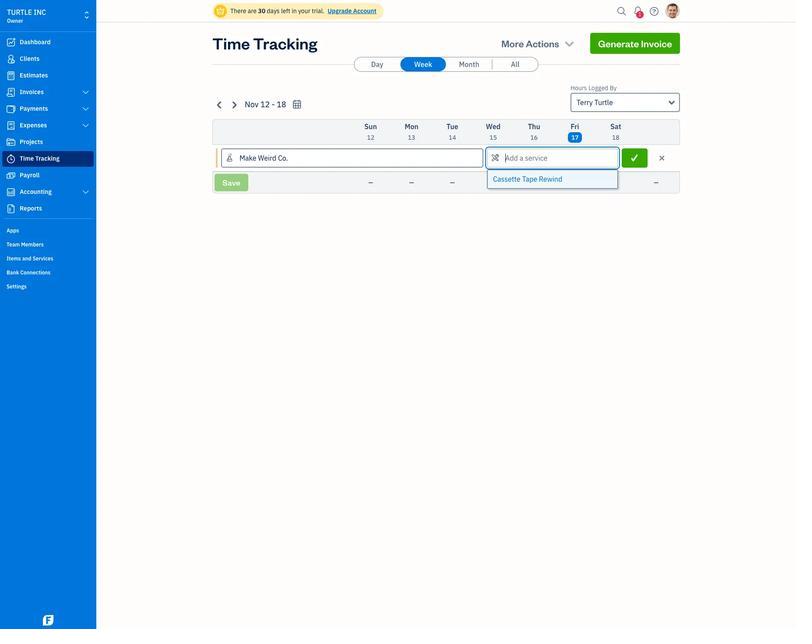 Task type: locate. For each thing, give the bounding box(es) containing it.
tue 14
[[447, 122, 458, 141]]

—
[[368, 179, 373, 187], [409, 179, 414, 187], [450, 179, 455, 187], [491, 179, 496, 187], [532, 179, 536, 187], [573, 179, 577, 187], [613, 179, 618, 187], [654, 179, 659, 187]]

1 horizontal spatial 18
[[612, 134, 619, 141]]

8 — from the left
[[654, 179, 659, 187]]

tracking
[[253, 33, 317, 53], [35, 155, 60, 162]]

chevron large down image down estimates link
[[82, 89, 90, 96]]

turtle
[[594, 98, 613, 107]]

12
[[260, 99, 270, 109], [367, 134, 374, 141]]

-
[[272, 99, 275, 109]]

time tracking down 30
[[212, 33, 317, 53]]

more actions button
[[494, 33, 583, 54]]

0 vertical spatial 12
[[260, 99, 270, 109]]

items and services
[[7, 255, 53, 262]]

18 right "-"
[[277, 99, 286, 109]]

1 horizontal spatial 12
[[367, 134, 374, 141]]

members
[[21, 241, 44, 248]]

1 vertical spatial time
[[20, 155, 34, 162]]

expenses link
[[2, 118, 94, 134]]

12 inside the sun 12
[[367, 134, 374, 141]]

1 chevron large down image from the top
[[82, 89, 90, 96]]

expense image
[[6, 121, 16, 130]]

days
[[267, 7, 280, 15]]

hours
[[571, 84, 587, 92]]

chevron large down image down 'invoices' link at the left top
[[82, 106, 90, 113]]

mon 13
[[405, 122, 418, 141]]

sun 12
[[364, 122, 377, 141]]

go to help image
[[647, 5, 661, 18]]

week
[[414, 60, 432, 69]]

more
[[501, 37, 524, 49]]

4 chevron large down image from the top
[[82, 189, 90, 196]]

0 vertical spatial time
[[212, 33, 250, 53]]

time down there
[[212, 33, 250, 53]]

5 — from the left
[[532, 179, 536, 187]]

expenses
[[20, 121, 47, 129]]

estimate image
[[6, 71, 16, 80]]

by
[[610, 84, 617, 92]]

2 chevron large down image from the top
[[82, 106, 90, 113]]

1 vertical spatial 12
[[367, 134, 374, 141]]

1 horizontal spatial time
[[212, 33, 250, 53]]

inc
[[34, 8, 46, 17]]

time right timer icon
[[20, 155, 34, 162]]

1 vertical spatial 18
[[612, 134, 619, 141]]

sun
[[364, 122, 377, 131]]

items
[[7, 255, 21, 262]]

0 horizontal spatial tracking
[[35, 155, 60, 162]]

0 vertical spatial tracking
[[253, 33, 317, 53]]

turtle inc owner
[[7, 8, 46, 24]]

13
[[408, 134, 415, 141]]

tue
[[447, 122, 458, 131]]

payroll
[[20, 171, 40, 179]]

chevron large down image up projects link
[[82, 122, 90, 129]]

team
[[7, 241, 20, 248]]

clients link
[[2, 51, 94, 67]]

7 — from the left
[[613, 179, 618, 187]]

cassette tape rewind list box
[[488, 170, 617, 188]]

12 for nov
[[260, 99, 270, 109]]

12 left "-"
[[260, 99, 270, 109]]

chevron large down image for accounting
[[82, 189, 90, 196]]

chevron large down image up reports link
[[82, 189, 90, 196]]

18 down "sat"
[[612, 134, 619, 141]]

0 vertical spatial 18
[[277, 99, 286, 109]]

all link
[[492, 57, 538, 71]]

clients
[[20, 55, 40, 63]]

chevron large down image inside payments 'link'
[[82, 106, 90, 113]]

chevron large down image for payments
[[82, 106, 90, 113]]

wed
[[486, 122, 501, 131]]

logged
[[588, 84, 608, 92]]

1 vertical spatial time tracking
[[20, 155, 60, 162]]

estimates
[[20, 71, 48, 79]]

12 down sun
[[367, 134, 374, 141]]

0 vertical spatial time tracking
[[212, 33, 317, 53]]

your
[[298, 7, 310, 15]]

generate invoice
[[598, 37, 672, 49]]

day link
[[354, 57, 400, 71]]

0 horizontal spatial time tracking
[[20, 155, 60, 162]]

thu
[[528, 122, 540, 131]]

actions
[[526, 37, 559, 49]]

time tracking down projects link
[[20, 155, 60, 162]]

items and services link
[[2, 252, 94, 265]]

save row image
[[629, 154, 640, 162]]

invoices link
[[2, 85, 94, 100]]

chevron large down image
[[82, 89, 90, 96], [82, 106, 90, 113], [82, 122, 90, 129], [82, 189, 90, 196]]

chevron large down image for expenses
[[82, 122, 90, 129]]

1
[[638, 11, 641, 18]]

0 horizontal spatial 12
[[260, 99, 270, 109]]

time tracking
[[212, 33, 317, 53], [20, 155, 60, 162]]

week link
[[400, 57, 446, 71]]

chart image
[[6, 188, 16, 197]]

month link
[[446, 57, 492, 71]]

tracking down projects link
[[35, 155, 60, 162]]

4 — from the left
[[491, 179, 496, 187]]

all
[[511, 60, 519, 69]]

dashboard image
[[6, 38, 16, 47]]

tracking down left
[[253, 33, 317, 53]]

1 vertical spatial tracking
[[35, 155, 60, 162]]

upgrade
[[328, 7, 352, 15]]

3 chevron large down image from the top
[[82, 122, 90, 129]]

18
[[277, 99, 286, 109], [612, 134, 619, 141]]

0 horizontal spatial 18
[[277, 99, 286, 109]]

apps link
[[2, 224, 94, 237]]

are
[[248, 7, 257, 15]]

invoice
[[641, 37, 672, 49]]

0 horizontal spatial time
[[20, 155, 34, 162]]

invoice image
[[6, 88, 16, 97]]

timer image
[[6, 155, 16, 163]]

tracking inside main element
[[35, 155, 60, 162]]

freshbooks image
[[41, 615, 55, 626]]

team members link
[[2, 238, 94, 251]]

time tracking inside time tracking link
[[20, 155, 60, 162]]

time
[[212, 33, 250, 53], [20, 155, 34, 162]]

Add a service text field
[[488, 149, 617, 167]]

crown image
[[216, 6, 225, 16]]



Task type: vqa. For each thing, say whether or not it's contained in the screenshot.
team
yes



Task type: describe. For each thing, give the bounding box(es) containing it.
fri 17
[[571, 122, 579, 141]]

3 — from the left
[[450, 179, 455, 187]]

settings
[[7, 283, 27, 290]]

payments
[[20, 105, 48, 113]]

sat 18
[[610, 122, 621, 141]]

client image
[[6, 55, 16, 63]]

services
[[33, 255, 53, 262]]

and
[[22, 255, 31, 262]]

trial.
[[312, 7, 324, 15]]

hours logged by
[[571, 84, 617, 92]]

month
[[459, 60, 479, 69]]

connections
[[20, 269, 50, 276]]

12 for sun
[[367, 134, 374, 141]]

day
[[371, 60, 383, 69]]

terry turtle button
[[571, 93, 680, 112]]

mon
[[405, 122, 418, 131]]

cancel image
[[658, 153, 666, 163]]

dashboard link
[[2, 35, 94, 50]]

left
[[281, 7, 290, 15]]

generate
[[598, 37, 639, 49]]

apps
[[7, 227, 19, 234]]

wed 15
[[486, 122, 501, 141]]

16
[[530, 134, 538, 141]]

1 — from the left
[[368, 179, 373, 187]]

projects
[[20, 138, 43, 146]]

account
[[353, 7, 376, 15]]

generate invoice button
[[590, 33, 680, 54]]

team members
[[7, 241, 44, 248]]

time tracking link
[[2, 151, 94, 167]]

accounting link
[[2, 184, 94, 200]]

report image
[[6, 204, 16, 213]]

money image
[[6, 171, 16, 180]]

terry turtle
[[577, 98, 613, 107]]

6 — from the left
[[573, 179, 577, 187]]

sat
[[610, 122, 621, 131]]

nov
[[245, 99, 259, 109]]

cassette tape rewind
[[493, 175, 562, 183]]

2 — from the left
[[409, 179, 414, 187]]

accounting
[[20, 188, 52, 196]]

turtle
[[7, 8, 32, 17]]

project image
[[6, 138, 16, 147]]

rewind
[[539, 175, 562, 183]]

dashboard
[[20, 38, 51, 46]]

14
[[449, 134, 456, 141]]

payroll link
[[2, 168, 94, 183]]

17
[[571, 134, 579, 141]]

payment image
[[6, 105, 16, 113]]

payments link
[[2, 101, 94, 117]]

1 button
[[631, 2, 645, 20]]

nov 12 - 18
[[245, 99, 286, 109]]

tape
[[522, 175, 537, 183]]

more actions
[[501, 37, 559, 49]]

estimates link
[[2, 68, 94, 84]]

bank
[[7, 269, 19, 276]]

there are 30 days left in your trial. upgrade account
[[230, 7, 376, 15]]

there
[[230, 7, 246, 15]]

chevrondown image
[[563, 37, 575, 49]]

bank connections link
[[2, 266, 94, 279]]

choose a date image
[[292, 99, 302, 109]]

cassette tape rewind option
[[488, 170, 617, 188]]

Add a client or project text field
[[222, 149, 483, 167]]

previous week image
[[215, 100, 225, 110]]

thu 16
[[528, 122, 540, 141]]

invoices
[[20, 88, 44, 96]]

1 horizontal spatial time tracking
[[212, 33, 317, 53]]

in
[[292, 7, 297, 15]]

bank connections
[[7, 269, 50, 276]]

30
[[258, 7, 265, 15]]

settings link
[[2, 280, 94, 293]]

chevron large down image for invoices
[[82, 89, 90, 96]]

15
[[490, 134, 497, 141]]

search image
[[615, 5, 629, 18]]

owner
[[7, 18, 23, 24]]

next week image
[[229, 100, 239, 110]]

fri
[[571, 122, 579, 131]]

main element
[[0, 0, 118, 629]]

terry
[[577, 98, 593, 107]]

1 horizontal spatial tracking
[[253, 33, 317, 53]]

time inside main element
[[20, 155, 34, 162]]

reports
[[20, 204, 42, 212]]

18 inside sat 18
[[612, 134, 619, 141]]

projects link
[[2, 134, 94, 150]]

reports link
[[2, 201, 94, 217]]

cassette
[[493, 175, 520, 183]]



